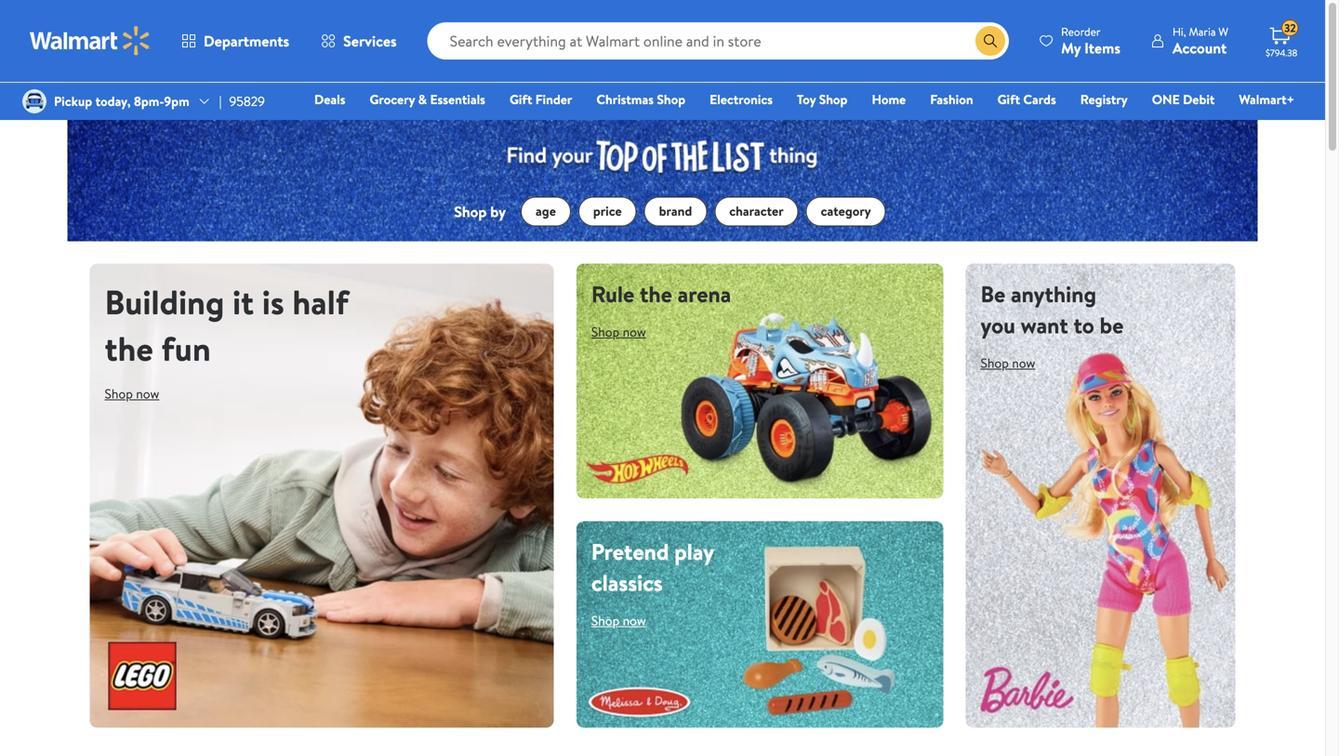 Task type: locate. For each thing, give the bounding box(es) containing it.
shop now link down fun
[[105, 379, 174, 409]]

you
[[981, 310, 1016, 341]]

cards
[[1024, 90, 1057, 108]]

the left fun
[[105, 325, 153, 372]]

shop now link for be anything you want to be
[[981, 348, 1051, 378]]

shop now
[[592, 323, 646, 341], [981, 354, 1036, 372], [105, 385, 159, 403], [592, 612, 646, 630]]

shop
[[657, 90, 686, 108], [819, 90, 848, 108], [454, 201, 487, 222], [592, 323, 620, 341], [981, 354, 1009, 372], [105, 385, 133, 403], [592, 612, 620, 630]]

walmart+
[[1240, 90, 1295, 108]]

character button
[[715, 197, 799, 226]]

price
[[593, 202, 622, 220]]

gift left cards
[[998, 90, 1021, 108]]

1 horizontal spatial gift
[[998, 90, 1021, 108]]

32
[[1285, 20, 1297, 36]]

registry link
[[1073, 89, 1137, 109]]

1 vertical spatial the
[[105, 325, 153, 372]]

pickup
[[54, 92, 92, 110]]

by
[[491, 201, 506, 222]]

2 gift from the left
[[998, 90, 1021, 108]]

gift cards link
[[990, 89, 1065, 109]]

brand
[[659, 202, 693, 220]]

my
[[1062, 38, 1081, 58]]

essentials
[[430, 90, 486, 108]]

christmas shop
[[597, 90, 686, 108]]

pretend
[[592, 536, 669, 568]]

classics
[[592, 568, 663, 599]]

now for be anything you want to be
[[1013, 354, 1036, 372]]

account
[[1173, 38, 1227, 58]]

find your top of the list thing image
[[484, 120, 842, 182]]

toy shop link
[[789, 89, 856, 109]]

reorder my items
[[1062, 24, 1121, 58]]

shop now link for building it is half the fun
[[105, 379, 174, 409]]

one debit
[[1153, 90, 1215, 108]]

electronics link
[[702, 89, 782, 109]]

shop now link down classics
[[592, 606, 661, 636]]

now
[[623, 323, 646, 341], [1013, 354, 1036, 372], [136, 385, 159, 403], [623, 612, 646, 630]]

1 gift from the left
[[510, 90, 533, 108]]

the
[[640, 278, 673, 310], [105, 325, 153, 372]]

today,
[[95, 92, 131, 110]]

95829
[[229, 92, 265, 110]]

arena
[[678, 278, 732, 310]]

shop now link
[[592, 317, 661, 347], [981, 348, 1051, 378], [105, 379, 174, 409], [592, 606, 661, 636]]

services button
[[305, 19, 413, 63]]

0 horizontal spatial the
[[105, 325, 153, 372]]

gift
[[510, 90, 533, 108], [998, 90, 1021, 108]]

now for pretend play classics
[[623, 612, 646, 630]]

1 horizontal spatial the
[[640, 278, 673, 310]]

shop now link down rule
[[592, 317, 661, 347]]

shop barbie image
[[966, 264, 1236, 728]]

| 95829
[[219, 92, 265, 110]]

0 vertical spatial the
[[640, 278, 673, 310]]

gift for gift cards
[[998, 90, 1021, 108]]

to
[[1074, 310, 1095, 341]]

gift finder
[[510, 90, 573, 108]]

gift left finder
[[510, 90, 533, 108]]

 image
[[22, 89, 47, 114]]

shop now for rule the arena
[[592, 323, 646, 341]]

toy
[[797, 90, 816, 108]]

shop now for be anything you want to be
[[981, 354, 1036, 372]]

9pm
[[164, 92, 190, 110]]

shop now link down you
[[981, 348, 1051, 378]]

&
[[418, 90, 427, 108]]

rule
[[592, 278, 635, 310]]

shop now for building it is half the fun
[[105, 385, 159, 403]]

walmart image
[[30, 26, 151, 56]]

8pm-
[[134, 92, 164, 110]]

now for building it is half the fun
[[136, 385, 159, 403]]

0 horizontal spatial gift
[[510, 90, 533, 108]]

the right rule
[[640, 278, 673, 310]]

Walmart Site-Wide search field
[[428, 22, 1010, 60]]

shop by
[[454, 201, 506, 222]]



Task type: describe. For each thing, give the bounding box(es) containing it.
brand button
[[644, 197, 707, 226]]

deals
[[315, 90, 346, 108]]

character
[[730, 202, 784, 220]]

be
[[1100, 310, 1124, 341]]

walmart+ link
[[1231, 89, 1304, 109]]

grocery & essentials
[[370, 90, 486, 108]]

home
[[872, 90, 906, 108]]

w
[[1219, 24, 1229, 40]]

pretend play classics
[[592, 536, 714, 599]]

be anything you want to be
[[981, 278, 1124, 341]]

gift for gift finder
[[510, 90, 533, 108]]

registry
[[1081, 90, 1128, 108]]

$794.38
[[1266, 47, 1298, 59]]

deals link
[[306, 89, 354, 109]]

home link
[[864, 89, 915, 109]]

building
[[105, 278, 225, 325]]

gift cards
[[998, 90, 1057, 108]]

shop now link for pretend play classics
[[592, 606, 661, 636]]

one
[[1153, 90, 1181, 108]]

gift finder link
[[501, 89, 581, 109]]

pickup today, 8pm-9pm
[[54, 92, 190, 110]]

toy shop
[[797, 90, 848, 108]]

is
[[262, 278, 284, 325]]

search icon image
[[984, 33, 998, 48]]

shop melissa and doug image
[[577, 521, 944, 728]]

finder
[[536, 90, 573, 108]]

maria
[[1190, 24, 1217, 40]]

category
[[821, 202, 872, 220]]

grocery & essentials link
[[361, 89, 494, 109]]

hi,
[[1173, 24, 1187, 40]]

it
[[233, 278, 254, 325]]

debit
[[1184, 90, 1215, 108]]

electronics
[[710, 90, 773, 108]]

rule the arena
[[592, 278, 732, 310]]

services
[[343, 31, 397, 51]]

now for rule the arena
[[623, 323, 646, 341]]

departments button
[[166, 19, 305, 63]]

hi, maria w account
[[1173, 24, 1229, 58]]

the inside building it is half the fun
[[105, 325, 153, 372]]

anything
[[1011, 278, 1097, 310]]

building it is half the fun
[[105, 278, 349, 372]]

reorder
[[1062, 24, 1101, 40]]

items
[[1085, 38, 1121, 58]]

fun
[[161, 325, 211, 372]]

category button
[[806, 197, 886, 226]]

half
[[292, 278, 349, 325]]

shop now link for rule the arena
[[592, 317, 661, 347]]

age
[[536, 202, 556, 220]]

price button
[[579, 197, 637, 226]]

one debit link
[[1144, 89, 1224, 109]]

christmas shop link
[[588, 89, 694, 109]]

departments
[[204, 31, 289, 51]]

fashion link
[[922, 89, 982, 109]]

shop now for pretend play classics
[[592, 612, 646, 630]]

christmas
[[597, 90, 654, 108]]

shop hot wheels image
[[577, 264, 944, 499]]

fashion
[[931, 90, 974, 108]]

|
[[219, 92, 222, 110]]

age button
[[521, 197, 571, 226]]

shop lego image
[[90, 264, 554, 728]]

play
[[675, 536, 714, 568]]

want
[[1021, 310, 1069, 341]]

grocery
[[370, 90, 415, 108]]

be
[[981, 278, 1006, 310]]

Search search field
[[428, 22, 1010, 60]]



Task type: vqa. For each thing, say whether or not it's contained in the screenshot.
Shop hot wheels image
yes



